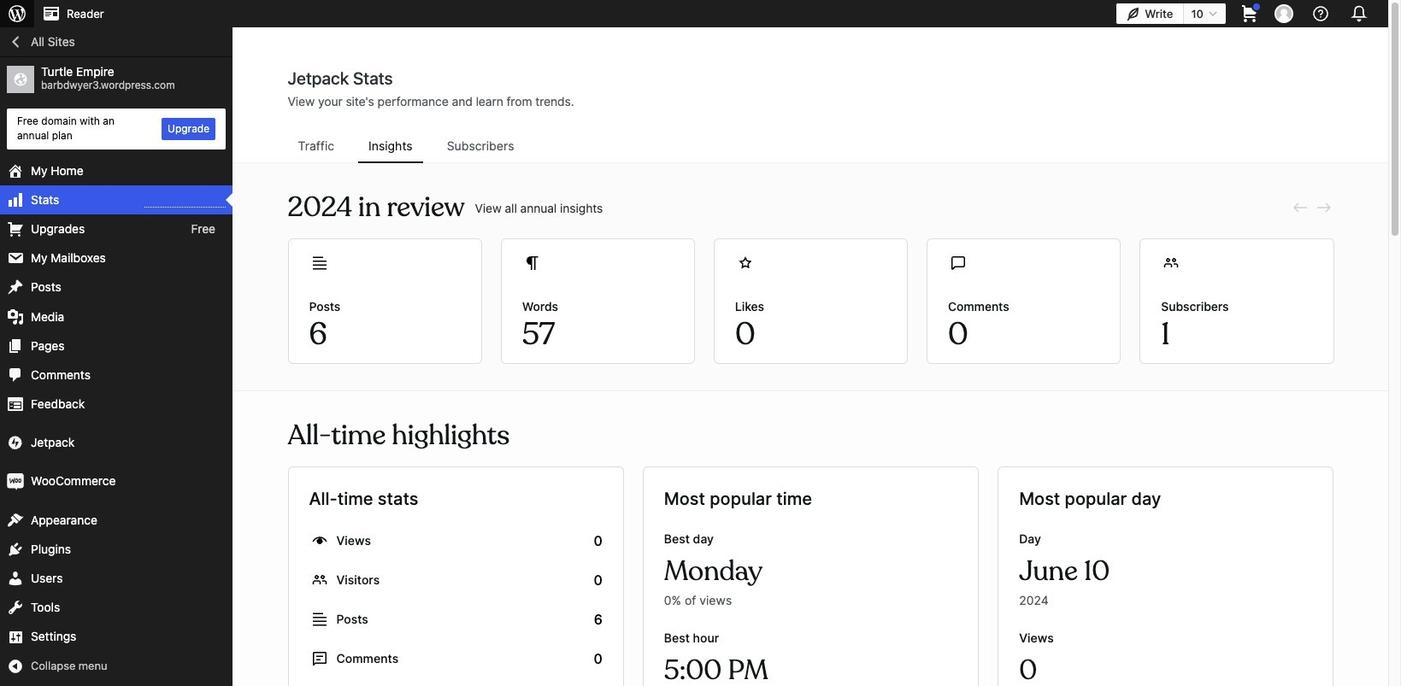 Task type: vqa. For each thing, say whether or not it's contained in the screenshot.
My shopping cart icon
yes



Task type: describe. For each thing, give the bounding box(es) containing it.
help image
[[1311, 3, 1331, 24]]

highest hourly views 0 image
[[145, 197, 226, 208]]

my shopping cart image
[[1240, 3, 1260, 24]]



Task type: locate. For each thing, give the bounding box(es) containing it.
2 img image from the top
[[7, 473, 24, 490]]

0 vertical spatial img image
[[7, 435, 24, 452]]

1 vertical spatial img image
[[7, 473, 24, 490]]

manage your notifications image
[[1348, 2, 1372, 26]]

manage your sites image
[[7, 3, 27, 24]]

my profile image
[[1275, 4, 1294, 23]]

1 img image from the top
[[7, 435, 24, 452]]

main content
[[233, 68, 1389, 687]]

img image
[[7, 435, 24, 452], [7, 473, 24, 490]]

menu
[[288, 131, 1334, 163]]



